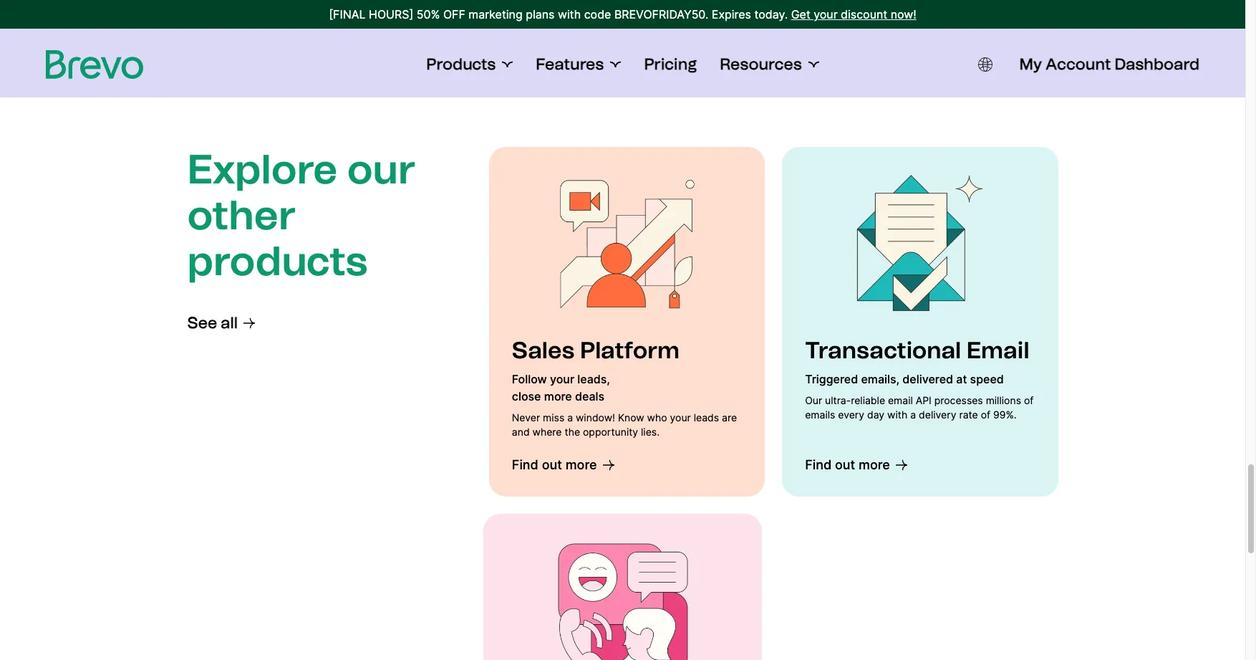 Task type: describe. For each thing, give the bounding box(es) containing it.
my
[[1020, 54, 1043, 74]]

2 horizontal spatial your
[[814, 7, 838, 21]]

close
[[512, 389, 541, 403]]

features
[[536, 54, 604, 74]]

home hero image image for platform
[[556, 170, 699, 313]]

discount
[[841, 7, 888, 21]]

products link
[[427, 54, 513, 75]]

transactional email
[[806, 337, 1030, 364]]

the
[[565, 426, 581, 438]]

day
[[868, 408, 885, 421]]

leads
[[694, 411, 720, 424]]

[final hours] 50% off marketing plans with code brevofriday50. expires today. get your discount now!
[[329, 7, 917, 21]]

sales
[[512, 337, 575, 364]]

products
[[187, 237, 368, 285]]

speed
[[971, 372, 1005, 386]]

a inside never miss a window! know who your leads are and where the opportunity lies.
[[568, 411, 573, 424]]

find out more for transactional
[[806, 457, 891, 472]]

millions
[[987, 394, 1022, 406]]

get your discount now! link
[[792, 6, 917, 23]]

reliable
[[851, 394, 886, 406]]

follow your leads, close more deals
[[512, 372, 611, 403]]

pricing
[[645, 54, 697, 74]]

brevofriday50.
[[615, 7, 709, 21]]

account
[[1046, 54, 1112, 74]]

emails
[[806, 408, 836, 421]]

today.
[[755, 7, 788, 21]]

and
[[512, 426, 530, 438]]

see all link
[[187, 313, 255, 333]]

window!
[[576, 411, 616, 424]]

now!
[[891, 7, 917, 21]]

delivered
[[903, 372, 954, 386]]

sales platform
[[512, 337, 680, 364]]

brevo image
[[46, 50, 143, 79]]

our
[[806, 394, 823, 406]]

pricing link
[[645, 54, 697, 75]]

ultra-
[[826, 394, 852, 406]]

who
[[648, 411, 668, 424]]

never
[[512, 411, 540, 424]]

know
[[618, 411, 645, 424]]

code
[[585, 7, 612, 21]]

emails,
[[862, 372, 900, 386]]

other
[[187, 191, 296, 239]]

find for transactional email
[[806, 457, 832, 472]]

api
[[916, 394, 932, 406]]

get
[[792, 7, 811, 21]]

50%
[[417, 7, 440, 21]]

resources
[[720, 54, 802, 74]]

email
[[967, 337, 1030, 364]]

find out more for sales
[[512, 457, 597, 472]]

triggered emails, delivered at speed
[[806, 372, 1005, 386]]

marketing
[[469, 7, 523, 21]]



Task type: vqa. For each thing, say whether or not it's contained in the screenshot.
Our
yes



Task type: locate. For each thing, give the bounding box(es) containing it.
more
[[544, 389, 572, 403], [566, 457, 597, 472], [859, 457, 891, 472]]

0 horizontal spatial with
[[558, 7, 581, 21]]

see
[[187, 313, 217, 333]]

dashboard
[[1115, 54, 1200, 74]]

find out more down every
[[806, 457, 891, 472]]

find out more
[[512, 457, 597, 472], [806, 457, 891, 472]]

0 horizontal spatial a
[[568, 411, 573, 424]]

leads,
[[578, 372, 611, 386]]

button image
[[979, 57, 993, 72]]

1 vertical spatial of
[[982, 408, 991, 421]]

1 vertical spatial your
[[550, 372, 575, 386]]

a up the the
[[568, 411, 573, 424]]

1 horizontal spatial with
[[888, 408, 908, 421]]

[final
[[329, 7, 366, 21]]

1 find out more from the left
[[512, 457, 597, 472]]

0 horizontal spatial your
[[550, 372, 575, 386]]

more up miss
[[544, 389, 572, 403]]

1 vertical spatial with
[[888, 408, 908, 421]]

0 horizontal spatial of
[[982, 408, 991, 421]]

more down day
[[859, 457, 891, 472]]

0 horizontal spatial find out more
[[512, 457, 597, 472]]

99%.
[[994, 408, 1017, 421]]

are
[[722, 411, 737, 424]]

where
[[533, 426, 562, 438]]

transactional
[[806, 337, 962, 364]]

triggered
[[806, 372, 859, 386]]

rate
[[960, 408, 979, 421]]

platform
[[580, 337, 680, 364]]

out for sales
[[542, 457, 562, 472]]

my account dashboard link
[[1020, 54, 1200, 75]]

lies.
[[641, 426, 660, 438]]

email
[[889, 394, 914, 406]]

of right "millions"
[[1025, 394, 1034, 406]]

every
[[839, 408, 865, 421]]

out down where
[[542, 457, 562, 472]]

with down "email" at the right of the page
[[888, 408, 908, 421]]

your left leads,
[[550, 372, 575, 386]]

0 horizontal spatial out
[[542, 457, 562, 472]]

1 horizontal spatial out
[[836, 457, 856, 472]]

plans
[[526, 7, 555, 21]]

2 out from the left
[[836, 457, 856, 472]]

0 vertical spatial of
[[1025, 394, 1034, 406]]

your right who on the bottom of page
[[670, 411, 691, 424]]

a
[[911, 408, 917, 421], [568, 411, 573, 424]]

1 horizontal spatial find
[[806, 457, 832, 472]]

your right get
[[814, 7, 838, 21]]

find down emails
[[806, 457, 832, 472]]

our
[[347, 145, 416, 193]]

more inside follow your leads, close more deals
[[544, 389, 572, 403]]

more down the the
[[566, 457, 597, 472]]

at
[[957, 372, 968, 386]]

find down and
[[512, 457, 539, 472]]

explore our other products
[[187, 145, 416, 285]]

deals
[[575, 389, 605, 403]]

follow
[[512, 372, 547, 386]]

delivery
[[919, 408, 957, 421]]

of
[[1025, 394, 1034, 406], [982, 408, 991, 421]]

your
[[814, 7, 838, 21], [550, 372, 575, 386], [670, 411, 691, 424]]

find out more down where
[[512, 457, 597, 472]]

1 out from the left
[[542, 457, 562, 472]]

with left code
[[558, 7, 581, 21]]

your inside follow your leads, close more deals
[[550, 372, 575, 386]]

home hero image image
[[556, 170, 699, 313], [849, 170, 992, 313], [552, 537, 695, 660]]

1 horizontal spatial of
[[1025, 394, 1034, 406]]

a down api
[[911, 408, 917, 421]]

never miss a window! know who your leads are and where the opportunity lies.
[[512, 411, 737, 438]]

home hero image image for email
[[849, 170, 992, 313]]

out down every
[[836, 457, 856, 472]]

opportunity
[[583, 426, 639, 438]]

more for sales
[[566, 457, 597, 472]]

features link
[[536, 54, 622, 75]]

out
[[542, 457, 562, 472], [836, 457, 856, 472]]

off
[[444, 7, 466, 21]]

resources link
[[720, 54, 820, 75]]

1 find from the left
[[512, 457, 539, 472]]

2 vertical spatial your
[[670, 411, 691, 424]]

products
[[427, 54, 496, 74]]

0 horizontal spatial find
[[512, 457, 539, 472]]

hours]
[[369, 7, 414, 21]]

miss
[[543, 411, 565, 424]]

1 horizontal spatial find out more
[[806, 457, 891, 472]]

find
[[512, 457, 539, 472], [806, 457, 832, 472]]

processes
[[935, 394, 984, 406]]

our ultra-reliable email api processes millions of emails every day with a delivery rate of 99%.
[[806, 394, 1034, 421]]

more for transactional
[[859, 457, 891, 472]]

see all
[[187, 313, 238, 333]]

out for transactional
[[836, 457, 856, 472]]

your inside never miss a window! know who your leads are and where the opportunity lies.
[[670, 411, 691, 424]]

of right rate
[[982, 408, 991, 421]]

with inside the our ultra-reliable email api processes millions of emails every day with a delivery rate of 99%.
[[888, 408, 908, 421]]

2 find from the left
[[806, 457, 832, 472]]

find for sales platform
[[512, 457, 539, 472]]

all
[[221, 313, 238, 333]]

with
[[558, 7, 581, 21], [888, 408, 908, 421]]

expires
[[712, 7, 752, 21]]

2 find out more from the left
[[806, 457, 891, 472]]

1 horizontal spatial your
[[670, 411, 691, 424]]

my account dashboard
[[1020, 54, 1200, 74]]

0 vertical spatial with
[[558, 7, 581, 21]]

a inside the our ultra-reliable email api processes millions of emails every day with a delivery rate of 99%.
[[911, 408, 917, 421]]

explore
[[187, 145, 338, 193]]

1 horizontal spatial a
[[911, 408, 917, 421]]

0 vertical spatial your
[[814, 7, 838, 21]]



